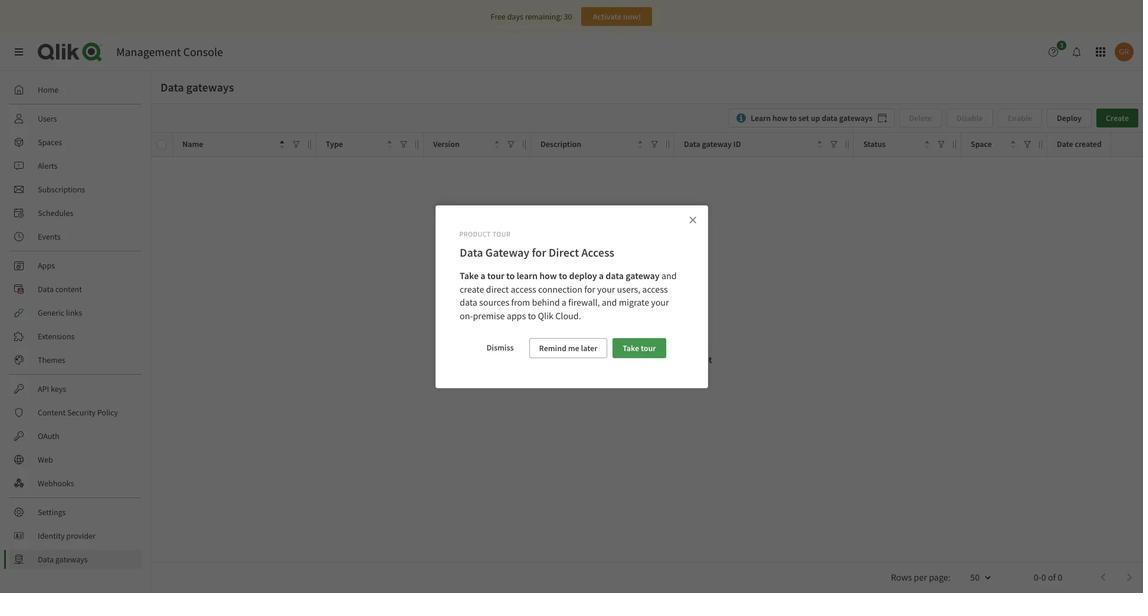 Task type: locate. For each thing, give the bounding box(es) containing it.
1 vertical spatial your
[[651, 296, 669, 308]]

0 horizontal spatial tour
[[487, 270, 504, 281]]

how
[[773, 113, 788, 123], [539, 270, 557, 281]]

settings
[[38, 507, 66, 518]]

1 vertical spatial gateway
[[625, 270, 659, 281]]

gateway up users,
[[625, 270, 659, 281]]

1 horizontal spatial 0
[[1058, 571, 1063, 583]]

take
[[460, 270, 478, 281], [623, 343, 639, 353]]

your right migrate
[[651, 296, 669, 308]]

to inside and create direct access connection for your users, access data sources from behind a firewall, and migrate your on-premise apps to qlik cloud.
[[528, 310, 536, 322]]

1 horizontal spatial access
[[642, 283, 668, 295]]

a up create
[[480, 270, 485, 281]]

your
[[597, 283, 615, 295], [651, 296, 669, 308]]

data gateways down identity provider at the bottom left of page
[[38, 554, 88, 565]]

take tour
[[623, 343, 656, 353]]

security
[[67, 407, 96, 418]]

cloud.
[[555, 310, 581, 322]]

data left content
[[38, 284, 54, 295]]

identity provider
[[38, 531, 96, 541]]

data down management console
[[161, 80, 184, 94]]

access up migrate
[[642, 283, 668, 295]]

name
[[182, 139, 203, 149]]

0 horizontal spatial data gateways
[[38, 554, 88, 565]]

gateways down identity provider link
[[55, 554, 88, 565]]

api keys link
[[9, 380, 142, 398]]

data down product
[[460, 245, 483, 260]]

learn
[[751, 113, 771, 123]]

navigation pane element
[[0, 76, 151, 574]]

identity provider link
[[9, 526, 142, 545]]

oauth
[[38, 431, 59, 441]]

0 vertical spatial for
[[532, 245, 546, 260]]

type button
[[326, 137, 392, 153]]

data right up
[[822, 113, 838, 123]]

gateways
[[186, 80, 234, 94], [839, 113, 873, 123], [660, 354, 698, 365], [55, 554, 88, 565]]

0
[[1042, 571, 1046, 583], [1058, 571, 1063, 583]]

0 horizontal spatial your
[[597, 283, 615, 295]]

0 vertical spatial data gateways
[[161, 80, 234, 94]]

0 horizontal spatial and
[[602, 296, 617, 308]]

webhooks link
[[9, 474, 142, 493]]

gateway left id
[[702, 139, 732, 149]]

0 vertical spatial tour
[[487, 270, 504, 281]]

take for take tour
[[623, 343, 639, 353]]

0 vertical spatial gateway
[[702, 139, 732, 149]]

learn
[[516, 270, 537, 281]]

0 horizontal spatial gateway
[[625, 270, 659, 281]]

1 vertical spatial for
[[584, 283, 595, 295]]

learn how to set up data gateways
[[751, 113, 873, 123]]

rows per page:
[[891, 571, 951, 583]]

0 vertical spatial take
[[460, 270, 478, 281]]

0 horizontal spatial access
[[511, 283, 536, 295]]

2 horizontal spatial a
[[599, 270, 604, 281]]

themes
[[38, 355, 65, 365]]

0 horizontal spatial take
[[460, 270, 478, 281]]

0 horizontal spatial 0
[[1042, 571, 1046, 583]]

data inside the × dialog
[[460, 245, 483, 260]]

access
[[511, 283, 536, 295], [642, 283, 668, 295]]

to left qlik
[[528, 310, 536, 322]]

1 horizontal spatial for
[[584, 283, 595, 295]]

events link
[[9, 227, 142, 246]]

console
[[183, 44, 223, 59]]

1 horizontal spatial how
[[773, 113, 788, 123]]

a down connection
[[561, 296, 566, 308]]

× button
[[683, 210, 702, 228]]

description button
[[541, 137, 643, 153]]

extensions
[[38, 331, 75, 342]]

tour up direct
[[487, 270, 504, 281]]

1 horizontal spatial and
[[661, 270, 677, 281]]

api
[[38, 384, 49, 394]]

take up "no"
[[623, 343, 639, 353]]

firewall,
[[568, 296, 600, 308]]

content security policy link
[[9, 403, 142, 422]]

close sidebar menu image
[[14, 47, 24, 57]]

tour up there are no data gateways yet
[[641, 343, 656, 353]]

data for data content link
[[38, 284, 54, 295]]

activate
[[593, 11, 622, 22]]

2 access from the left
[[642, 283, 668, 295]]

a right deploy
[[599, 270, 604, 281]]

your left users,
[[597, 283, 615, 295]]

activate now!
[[593, 11, 641, 22]]

how up connection
[[539, 270, 557, 281]]

take tour button
[[613, 338, 666, 358]]

data
[[822, 113, 838, 123], [605, 270, 624, 281], [460, 296, 477, 308], [640, 354, 658, 365]]

page:
[[929, 571, 951, 583]]

gateway
[[485, 245, 529, 260]]

1 0 from the left
[[1042, 571, 1046, 583]]

identity
[[38, 531, 65, 541]]

0 vertical spatial how
[[773, 113, 788, 123]]

set
[[799, 113, 809, 123]]

deploy
[[1057, 113, 1082, 123]]

tour
[[487, 270, 504, 281], [641, 343, 656, 353]]

data down identity on the bottom
[[38, 554, 54, 565]]

2 0 from the left
[[1058, 571, 1063, 583]]

how inside the × dialog
[[539, 270, 557, 281]]

1 vertical spatial take
[[623, 343, 639, 353]]

space button
[[971, 137, 1016, 153]]

data inside "button"
[[684, 139, 700, 149]]

take a tour to learn how to deploy a data gateway
[[460, 270, 659, 281]]

apps
[[507, 310, 526, 322]]

tour inside button
[[641, 343, 656, 353]]

there
[[587, 354, 610, 365]]

migrate
[[619, 296, 649, 308]]

rows
[[891, 571, 912, 583]]

how right learn
[[773, 113, 788, 123]]

data left id
[[684, 139, 700, 149]]

version
[[433, 139, 460, 149]]

1 horizontal spatial take
[[623, 343, 639, 353]]

1 vertical spatial how
[[539, 270, 557, 281]]

1 horizontal spatial a
[[561, 296, 566, 308]]

0 vertical spatial and
[[661, 270, 677, 281]]

1 horizontal spatial tour
[[641, 343, 656, 353]]

for left direct
[[532, 245, 546, 260]]

status button
[[864, 137, 930, 153]]

a inside and create direct access connection for your users, access data sources from behind a firewall, and migrate your on-premise apps to qlik cloud.
[[561, 296, 566, 308]]

1 vertical spatial data gateways
[[38, 554, 88, 565]]

data up on-
[[460, 296, 477, 308]]

1 horizontal spatial gateway
[[702, 139, 732, 149]]

premise
[[473, 310, 505, 322]]

data for the data gateways link
[[38, 554, 54, 565]]

deploy
[[569, 270, 597, 281]]

and
[[661, 270, 677, 281], [602, 296, 617, 308]]

0 left of
[[1042, 571, 1046, 583]]

0 horizontal spatial how
[[539, 270, 557, 281]]

status
[[864, 139, 886, 149]]

management console
[[116, 44, 223, 59]]

data gateway id button
[[684, 137, 822, 153]]

data gateways down console
[[161, 80, 234, 94]]

management console element
[[116, 44, 223, 59]]

take up create
[[460, 270, 478, 281]]

for up "firewall,"
[[584, 283, 595, 295]]

create button
[[1097, 109, 1139, 127]]

1 vertical spatial tour
[[641, 343, 656, 353]]

take inside button
[[623, 343, 639, 353]]

name button
[[182, 137, 284, 153]]

1 horizontal spatial data gateways
[[161, 80, 234, 94]]

gateways down console
[[186, 80, 234, 94]]

data for the × dialog
[[460, 245, 483, 260]]

access up from
[[511, 283, 536, 295]]

spaces link
[[9, 133, 142, 152]]

0 right of
[[1058, 571, 1063, 583]]

users,
[[617, 283, 640, 295]]

create
[[1106, 113, 1129, 123]]

id
[[734, 139, 741, 149]]



Task type: describe. For each thing, give the bounding box(es) containing it.
remind me later button
[[529, 338, 608, 358]]

up
[[811, 113, 820, 123]]

date
[[1057, 139, 1073, 149]]

generic links
[[38, 308, 82, 318]]

0 horizontal spatial for
[[532, 245, 546, 260]]

now!
[[623, 11, 641, 22]]

and create direct access connection for your users, access data sources from behind a firewall, and migrate your on-premise apps to qlik cloud.
[[460, 270, 678, 322]]

content
[[55, 284, 82, 295]]

tour
[[493, 230, 511, 238]]

gateways inside navigation pane element
[[55, 554, 88, 565]]

gateway inside the × dialog
[[625, 270, 659, 281]]

data down take tour on the bottom right of the page
[[640, 354, 658, 365]]

events
[[38, 231, 61, 242]]

themes link
[[9, 351, 142, 369]]

settings link
[[9, 503, 142, 522]]

are
[[612, 354, 625, 365]]

version button
[[433, 137, 499, 153]]

home
[[38, 84, 59, 95]]

qlik
[[538, 310, 553, 322]]

0-0 of 0
[[1034, 571, 1063, 583]]

apps
[[38, 260, 55, 271]]

data gateways link
[[9, 550, 142, 569]]

remind
[[539, 343, 567, 353]]

users
[[38, 113, 57, 124]]

links
[[66, 308, 82, 318]]

dismiss
[[487, 342, 514, 353]]

me
[[568, 343, 579, 353]]

gateway inside "button"
[[702, 139, 732, 149]]

0 horizontal spatial a
[[480, 270, 485, 281]]

for inside and create direct access connection for your users, access data sources from behind a firewall, and migrate your on-premise apps to qlik cloud.
[[584, 283, 595, 295]]

to left set
[[790, 113, 797, 123]]

policy
[[97, 407, 118, 418]]

take for take a tour to learn how to deploy a data gateway
[[460, 270, 478, 281]]

date created button
[[1057, 137, 1128, 153]]

apps link
[[9, 256, 142, 275]]

subscriptions link
[[9, 180, 142, 199]]

management
[[116, 44, 181, 59]]

of
[[1048, 571, 1056, 583]]

home link
[[9, 80, 142, 99]]

activate now! link
[[582, 7, 652, 26]]

alerts link
[[9, 156, 142, 175]]

space
[[971, 139, 992, 149]]

subscriptions
[[38, 184, 85, 195]]

1 vertical spatial and
[[602, 296, 617, 308]]

data content
[[38, 284, 82, 295]]

date created
[[1057, 139, 1102, 149]]

web link
[[9, 450, 142, 469]]

gateways left yet
[[660, 354, 698, 365]]

oauth link
[[9, 427, 142, 446]]

data gateway id
[[684, 139, 741, 149]]

direct
[[548, 245, 579, 260]]

0-
[[1034, 571, 1042, 583]]

data inside and create direct access connection for your users, access data sources from behind a firewall, and migrate your on-premise apps to qlik cloud.
[[460, 296, 477, 308]]

on-
[[460, 310, 473, 322]]

web
[[38, 454, 53, 465]]

access
[[581, 245, 614, 260]]

× dialog
[[435, 205, 708, 388]]

data content link
[[9, 280, 142, 299]]

days
[[507, 11, 523, 22]]

created
[[1075, 139, 1102, 149]]

data up users,
[[605, 270, 624, 281]]

behind
[[532, 296, 560, 308]]

direct
[[486, 283, 509, 295]]

generic links link
[[9, 303, 142, 322]]

per
[[914, 571, 927, 583]]

remind me later
[[539, 343, 598, 353]]

extensions link
[[9, 327, 142, 346]]

30
[[564, 11, 572, 22]]

spaces
[[38, 137, 62, 148]]

schedules
[[38, 208, 73, 218]]

yet
[[700, 354, 712, 365]]

there are no data gateways yet
[[587, 354, 712, 365]]

later
[[581, 343, 598, 353]]

api keys
[[38, 384, 66, 394]]

remaining:
[[525, 11, 562, 22]]

from
[[511, 296, 530, 308]]

keys
[[51, 384, 66, 394]]

gateways up status
[[839, 113, 873, 123]]

users link
[[9, 109, 142, 128]]

0 vertical spatial your
[[597, 283, 615, 295]]

to up connection
[[559, 270, 567, 281]]

1 access from the left
[[511, 283, 536, 295]]

connection
[[538, 283, 582, 295]]

to left learn
[[506, 270, 515, 281]]

alerts
[[38, 161, 58, 171]]

no
[[627, 354, 638, 365]]

free days remaining: 30
[[491, 11, 572, 22]]

dismiss button
[[477, 338, 523, 357]]

sources
[[479, 296, 509, 308]]

1 horizontal spatial your
[[651, 296, 669, 308]]

data gateways inside navigation pane element
[[38, 554, 88, 565]]

schedules link
[[9, 204, 142, 223]]

webhooks
[[38, 478, 74, 489]]



Task type: vqa. For each thing, say whether or not it's contained in the screenshot.
View to the top
no



